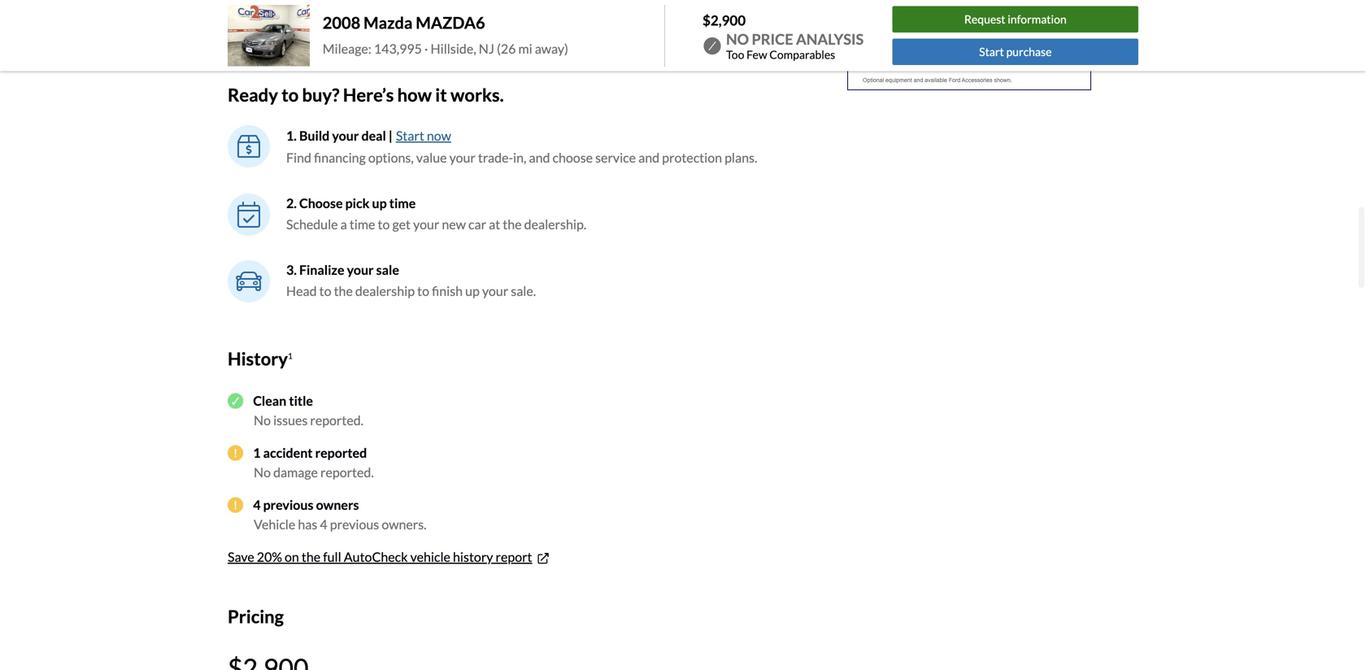 Task type: describe. For each thing, give the bounding box(es) containing it.
4 previous owners
[[253, 497, 359, 513]]

seats
[[272, 27, 303, 43]]

value
[[416, 150, 447, 166]]

get
[[392, 216, 411, 232]]

1 inside history 1
[[288, 351, 293, 361]]

3. finalize your sale head to the dealership to finish up your sale.
[[286, 262, 536, 299]]

your right the value
[[449, 150, 476, 166]]

20%
[[257, 549, 282, 565]]

on
[[285, 549, 299, 565]]

2008 mazda mazda6 image
[[228, 5, 310, 66]]

buy?
[[302, 84, 340, 105]]

advertisement region
[[848, 0, 1092, 90]]

price
[[752, 30, 793, 48]]

history
[[228, 348, 288, 369]]

mazda6
[[416, 13, 485, 32]]

no damage reported.
[[254, 464, 374, 480]]

sale
[[376, 262, 399, 278]]

1 vertical spatial time
[[350, 216, 375, 232]]

heated
[[228, 27, 270, 43]]

2. choose pick up time schedule a time to get your new car at the dealership.
[[286, 195, 587, 232]]

sunroof/moonroof
[[508, 27, 616, 43]]

start inside the 1. build your deal | start now find financing options, value your trade-in, and choose service and protection plans.
[[396, 128, 424, 144]]

up inside the 2. choose pick up time schedule a time to get your new car at the dealership.
[[372, 195, 387, 211]]

0 vertical spatial previous
[[263, 497, 314, 513]]

ready to buy? here's how it works.
[[228, 84, 504, 105]]

1 horizontal spatial time
[[389, 195, 416, 211]]

owners
[[316, 497, 359, 513]]

purchase
[[1007, 45, 1052, 59]]

(26
[[497, 41, 516, 56]]

vdpalert image for 4 previous owners
[[228, 497, 243, 513]]

143,995
[[374, 41, 422, 56]]

too
[[726, 48, 745, 61]]

reported. for clean title
[[310, 412, 364, 428]]

finalize
[[299, 262, 344, 278]]

to left finish
[[417, 283, 429, 299]]

owners.
[[382, 516, 427, 532]]

bluetooth
[[228, 8, 285, 24]]

in,
[[513, 150, 527, 166]]

mazda
[[364, 13, 413, 32]]

vehicle has 4 previous owners.
[[254, 516, 427, 532]]

$2,900
[[703, 12, 746, 28]]

build
[[299, 128, 330, 144]]

mi
[[519, 41, 533, 56]]

your inside the 2. choose pick up time schedule a time to get your new car at the dealership.
[[413, 216, 439, 232]]

sale.
[[511, 283, 536, 299]]

new
[[442, 216, 466, 232]]

0 vertical spatial 4
[[253, 497, 261, 513]]

no for no issues reported.
[[254, 412, 271, 428]]

2008
[[323, 13, 360, 32]]

financing
[[314, 150, 366, 166]]

damage
[[273, 464, 318, 480]]

deal
[[362, 128, 386, 144]]

options,
[[368, 150, 414, 166]]

request
[[965, 12, 1006, 26]]

to inside the 2. choose pick up time schedule a time to get your new car at the dealership.
[[378, 216, 390, 232]]

clean title
[[253, 393, 313, 409]]

report
[[496, 549, 532, 565]]

no for no damage reported.
[[254, 464, 271, 480]]

title
[[289, 393, 313, 409]]

3.
[[286, 262, 297, 278]]

protection
[[662, 150, 722, 166]]

dealership
[[355, 283, 415, 299]]

1 accident reported
[[253, 445, 367, 461]]

save 20% on the full autocheck vehicle history report image
[[536, 551, 551, 566]]

head
[[286, 283, 317, 299]]

2 and from the left
[[639, 150, 660, 166]]

1 and from the left
[[529, 150, 550, 166]]

plans.
[[725, 150, 758, 166]]

2008 mazda mazda6 mileage: 143,995 · hillside, nj (26 mi away)
[[323, 13, 568, 56]]

the inside save 20% on the full autocheck vehicle history report link
[[302, 549, 321, 565]]

away)
[[535, 41, 568, 56]]

finish
[[432, 283, 463, 299]]

schedule
[[286, 216, 338, 232]]

bluetooth heated seats
[[228, 8, 303, 43]]

works.
[[451, 84, 504, 105]]

·
[[425, 41, 428, 56]]

0 horizontal spatial 1
[[253, 445, 261, 461]]

the inside 3. finalize your sale head to the dealership to finish up your sale.
[[334, 283, 353, 299]]

nj
[[479, 41, 494, 56]]



Task type: locate. For each thing, give the bounding box(es) containing it.
2 vdpalert image from the top
[[228, 497, 243, 513]]

1
[[288, 351, 293, 361], [253, 445, 261, 461]]

0 vertical spatial up
[[372, 195, 387, 211]]

and right in, in the top of the page
[[529, 150, 550, 166]]

4 right has
[[320, 516, 328, 532]]

0 horizontal spatial start
[[396, 128, 424, 144]]

0 vertical spatial vdpalert image
[[228, 445, 243, 461]]

reported.
[[310, 412, 364, 428], [320, 464, 374, 480]]

autocheck
[[344, 549, 408, 565]]

1 horizontal spatial start
[[979, 45, 1004, 59]]

previous up vehicle
[[263, 497, 314, 513]]

no down clean
[[254, 412, 271, 428]]

1.
[[286, 128, 297, 144]]

no
[[254, 412, 271, 428], [254, 464, 271, 480]]

at
[[489, 216, 500, 232]]

accident
[[263, 445, 313, 461]]

save 20% on the full autocheck vehicle history report link
[[228, 549, 551, 566]]

2.
[[286, 195, 297, 211]]

1 horizontal spatial 4
[[320, 516, 328, 532]]

your left 'sale' at the left top of the page
[[347, 262, 374, 278]]

trade-
[[478, 150, 513, 166]]

your left sale.
[[482, 283, 508, 299]]

no price analysis too few comparables
[[726, 30, 864, 61]]

your right get
[[413, 216, 439, 232]]

1 horizontal spatial the
[[334, 283, 353, 299]]

0 horizontal spatial the
[[302, 549, 321, 565]]

here's
[[343, 84, 394, 105]]

clean
[[253, 393, 287, 409]]

comparables
[[770, 48, 836, 61]]

start now button
[[395, 125, 452, 146]]

the down finalize
[[334, 283, 353, 299]]

no
[[726, 30, 749, 48]]

start down request
[[979, 45, 1004, 59]]

reported. for 1 accident reported
[[320, 464, 374, 480]]

1 vertical spatial vdpalert image
[[228, 497, 243, 513]]

reported. down reported
[[320, 464, 374, 480]]

vdpcheck image
[[228, 393, 243, 409]]

mileage:
[[323, 41, 372, 56]]

0 vertical spatial 1
[[288, 351, 293, 361]]

|
[[389, 128, 393, 144]]

a
[[341, 216, 347, 232]]

the
[[503, 216, 522, 232], [334, 283, 353, 299], [302, 549, 321, 565]]

4
[[253, 497, 261, 513], [320, 516, 328, 532]]

and right service on the top of the page
[[639, 150, 660, 166]]

1 left accident
[[253, 445, 261, 461]]

to left buy?
[[282, 84, 299, 105]]

ready
[[228, 84, 278, 105]]

1 vertical spatial previous
[[330, 516, 379, 532]]

how
[[397, 84, 432, 105]]

time right a
[[350, 216, 375, 232]]

2 no from the top
[[254, 464, 271, 480]]

reported. up reported
[[310, 412, 364, 428]]

1 vertical spatial 4
[[320, 516, 328, 532]]

reported
[[315, 445, 367, 461]]

1 horizontal spatial and
[[639, 150, 660, 166]]

1 vertical spatial start
[[396, 128, 424, 144]]

previous down owners
[[330, 516, 379, 532]]

time up get
[[389, 195, 416, 211]]

1 vertical spatial 1
[[253, 445, 261, 461]]

pick
[[345, 195, 370, 211]]

issues
[[273, 412, 308, 428]]

2 vertical spatial the
[[302, 549, 321, 565]]

the right 'at'
[[503, 216, 522, 232]]

your up financing
[[332, 128, 359, 144]]

up
[[372, 195, 387, 211], [465, 283, 480, 299]]

history 1
[[228, 348, 293, 369]]

0 horizontal spatial 4
[[253, 497, 261, 513]]

0 horizontal spatial time
[[350, 216, 375, 232]]

vdpalert image for 1 accident reported
[[228, 445, 243, 461]]

start purchase
[[979, 45, 1052, 59]]

no down accident
[[254, 464, 271, 480]]

0 vertical spatial reported.
[[310, 412, 364, 428]]

1 horizontal spatial 1
[[288, 351, 293, 361]]

it
[[435, 84, 447, 105]]

start right |
[[396, 128, 424, 144]]

up inside 3. finalize your sale head to the dealership to finish up your sale.
[[465, 283, 480, 299]]

request information button
[[893, 6, 1139, 33]]

car
[[469, 216, 486, 232]]

the inside the 2. choose pick up time schedule a time to get your new car at the dealership.
[[503, 216, 522, 232]]

1 vdpalert image from the top
[[228, 445, 243, 461]]

0 horizontal spatial up
[[372, 195, 387, 211]]

to left get
[[378, 216, 390, 232]]

service
[[595, 150, 636, 166]]

pricing
[[228, 606, 284, 627]]

request information
[[965, 12, 1067, 26]]

find
[[286, 150, 312, 166]]

history
[[453, 549, 493, 565]]

hillside,
[[431, 41, 476, 56]]

to
[[282, 84, 299, 105], [378, 216, 390, 232], [319, 283, 331, 299], [417, 283, 429, 299]]

1 no from the top
[[254, 412, 271, 428]]

0 vertical spatial the
[[503, 216, 522, 232]]

1 vertical spatial up
[[465, 283, 480, 299]]

vehicle
[[254, 516, 295, 532]]

0 horizontal spatial and
[[529, 150, 550, 166]]

1 vertical spatial reported.
[[320, 464, 374, 480]]

dealership.
[[524, 216, 587, 232]]

up right finish
[[465, 283, 480, 299]]

start inside button
[[979, 45, 1004, 59]]

1 vertical spatial the
[[334, 283, 353, 299]]

save
[[228, 549, 254, 565]]

0 vertical spatial time
[[389, 195, 416, 211]]

vehicle
[[410, 549, 451, 565]]

0 vertical spatial no
[[254, 412, 271, 428]]

full
[[323, 549, 341, 565]]

up right pick
[[372, 195, 387, 211]]

has
[[298, 516, 317, 532]]

1. build your deal | start now find financing options, value your trade-in, and choose service and protection plans.
[[286, 128, 758, 166]]

to down finalize
[[319, 283, 331, 299]]

now
[[427, 128, 451, 144]]

vdpalert image down vdpcheck image
[[228, 445, 243, 461]]

2 horizontal spatial the
[[503, 216, 522, 232]]

no issues reported.
[[254, 412, 364, 428]]

choose
[[553, 150, 593, 166]]

information
[[1008, 12, 1067, 26]]

analysis
[[796, 30, 864, 48]]

1 up the clean title
[[288, 351, 293, 361]]

start purchase button
[[893, 39, 1139, 65]]

1 horizontal spatial up
[[465, 283, 480, 299]]

few
[[747, 48, 767, 61]]

the right on
[[302, 549, 321, 565]]

choose
[[299, 195, 343, 211]]

1 vertical spatial no
[[254, 464, 271, 480]]

previous
[[263, 497, 314, 513], [330, 516, 379, 532]]

0 vertical spatial start
[[979, 45, 1004, 59]]

and
[[529, 150, 550, 166], [639, 150, 660, 166]]

vdpalert image
[[228, 445, 243, 461], [228, 497, 243, 513]]

4 up vehicle
[[253, 497, 261, 513]]

1 horizontal spatial previous
[[330, 516, 379, 532]]

time
[[389, 195, 416, 211], [350, 216, 375, 232]]

vdpalert image up save
[[228, 497, 243, 513]]

save 20% on the full autocheck vehicle history report
[[228, 549, 532, 565]]

0 horizontal spatial previous
[[263, 497, 314, 513]]



Task type: vqa. For each thing, say whether or not it's contained in the screenshot.
Heated at top
yes



